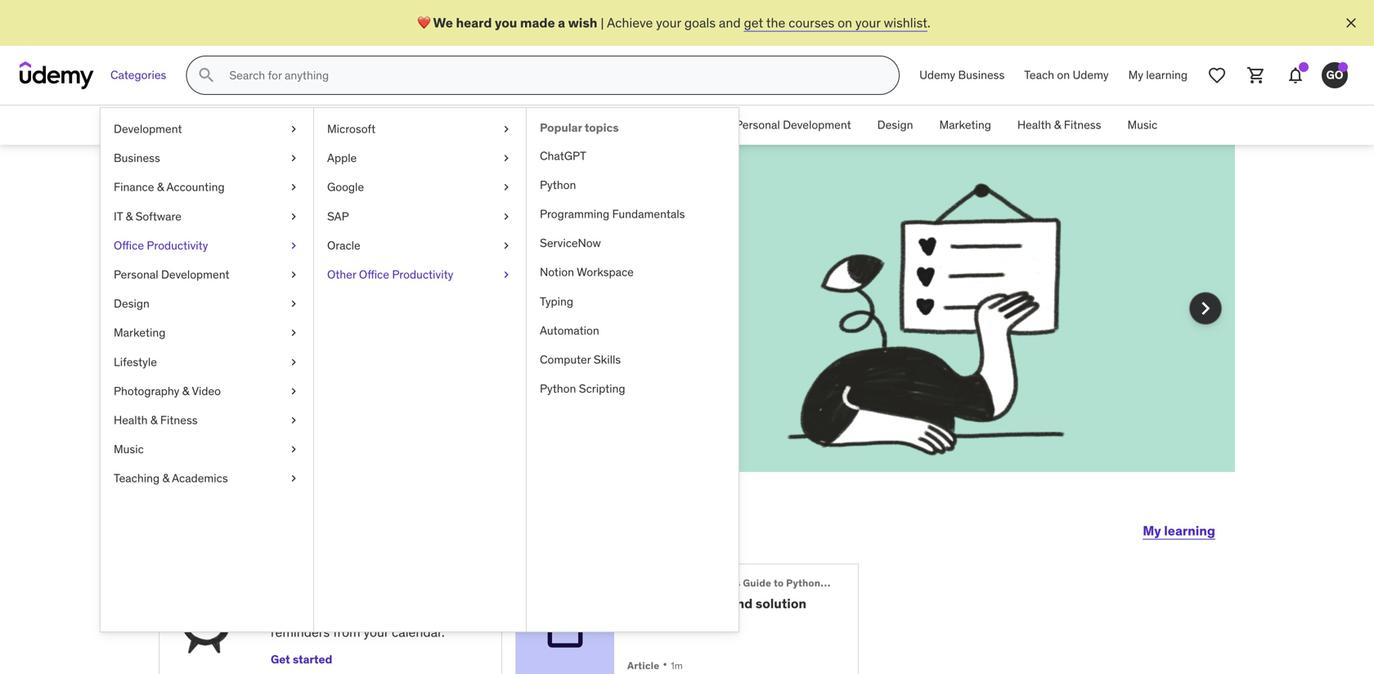 Task type: vqa. For each thing, say whether or not it's contained in the screenshot.
xsmall icon related to Personal Development
yes



Task type: locate. For each thing, give the bounding box(es) containing it.
1 vertical spatial fitness
[[160, 413, 198, 427]]

1 horizontal spatial health & fitness
[[1018, 118, 1102, 132]]

it & software link
[[508, 106, 602, 145], [101, 202, 313, 231]]

shopping cart with 0 items image
[[1247, 65, 1266, 85]]

0 vertical spatial health & fitness link
[[1004, 106, 1115, 145]]

health
[[1018, 118, 1052, 132], [114, 413, 148, 427]]

0 vertical spatial software
[[543, 118, 589, 132]]

personal
[[736, 118, 780, 132], [114, 267, 158, 282]]

health & fitness link
[[1004, 106, 1115, 145], [101, 406, 313, 435]]

xsmall image inside the google link
[[500, 179, 513, 195]]

1 horizontal spatial on
[[1057, 68, 1070, 82]]

business link for lifestyle
[[101, 144, 313, 173]]

0 horizontal spatial you
[[284, 216, 343, 259]]

& down photography
[[150, 413, 158, 427]]

office productivity up chatgpt link
[[615, 118, 709, 132]]

your inside schedule time to learn a little each day adds up. get reminders from your calendar.
[[364, 624, 389, 641]]

software
[[543, 118, 589, 132], [135, 209, 182, 224]]

1 vertical spatial productivity
[[147, 238, 208, 253]]

personal development
[[736, 118, 851, 132], [114, 267, 230, 282]]

health for bottommost health & fitness link
[[114, 413, 148, 427]]

0 horizontal spatial programming
[[540, 207, 610, 221]]

0 vertical spatial it
[[521, 118, 530, 132]]

to
[[249, 306, 261, 322], [774, 577, 784, 589], [364, 581, 377, 598]]

marketing link for health & fitness
[[926, 106, 1004, 145]]

photography & video link
[[101, 377, 313, 406]]

health down photography
[[114, 413, 148, 427]]

business left the teach
[[958, 68, 1005, 82]]

1 udemy from the left
[[920, 68, 956, 82]]

notion
[[540, 265, 574, 280]]

programming inside the ultimate beginners guide to python programming 11. homework and solution
[[823, 577, 889, 589]]

1 horizontal spatial fitness
[[1064, 118, 1102, 132]]

0 vertical spatial make
[[350, 216, 440, 259]]

1 vertical spatial personal development
[[114, 267, 230, 282]]

0 vertical spatial personal development link
[[722, 106, 864, 145]]

0 horizontal spatial software
[[135, 209, 182, 224]]

a inside did you make a wish?
[[446, 216, 466, 259]]

productivity up chatgpt link
[[648, 118, 709, 132]]

1 vertical spatial health & fitness
[[114, 413, 198, 427]]

notifications image
[[1286, 65, 1306, 85]]

0 vertical spatial get
[[419, 606, 440, 622]]

skills
[[594, 352, 621, 367]]

1 vertical spatial office
[[114, 238, 144, 253]]

1 horizontal spatial design
[[878, 118, 913, 132]]

categories button
[[101, 56, 176, 95]]

xsmall image inside office productivity link
[[287, 238, 300, 254]]

it & software
[[521, 118, 589, 132], [114, 209, 182, 224]]

0 horizontal spatial fitness
[[160, 413, 198, 427]]

0 horizontal spatial it
[[114, 209, 123, 224]]

accounting
[[166, 180, 225, 194]]

0 vertical spatial marketing
[[940, 118, 991, 132]]

make inside did you make a wish?
[[350, 216, 440, 259]]

2 horizontal spatial business
[[958, 68, 1005, 82]]

xsmall image inside oracle link
[[500, 238, 513, 254]]

& left popular
[[533, 118, 540, 132]]

design link for health & fitness
[[864, 106, 926, 145]]

& inside teaching & academics 'link'
[[162, 471, 169, 486]]

teach on udemy link
[[1015, 56, 1119, 95]]

xsmall image inside it & software link
[[287, 208, 300, 224]]

a
[[271, 606, 279, 622]]

office right other
[[359, 267, 389, 282]]

0 horizontal spatial personal
[[114, 267, 158, 282]]

xsmall image for marketing
[[287, 325, 300, 341]]

the down the come
[[318, 324, 337, 341]]

xsmall image inside marketing link
[[287, 325, 300, 341]]

0 vertical spatial my learning
[[1129, 68, 1188, 82]]

0 horizontal spatial udemy
[[920, 68, 956, 82]]

1 vertical spatial the
[[318, 324, 337, 341]]

xsmall image inside lifestyle link
[[287, 354, 300, 370]]

0 vertical spatial it & software link
[[508, 106, 602, 145]]

get started button
[[271, 648, 332, 671]]

1 vertical spatial it & software
[[114, 209, 182, 224]]

0 vertical spatial music
[[1128, 118, 1158, 132]]

music link
[[1115, 106, 1171, 145], [101, 435, 313, 464]]

health & fitness down teach on udemy link
[[1018, 118, 1102, 132]]

0 horizontal spatial office productivity
[[114, 238, 208, 253]]

2 horizontal spatial productivity
[[648, 118, 709, 132]]

health & fitness link down video
[[101, 406, 313, 435]]

1 vertical spatial office productivity
[[114, 238, 208, 253]]

udemy down .
[[920, 68, 956, 82]]

productivity for lifestyle
[[147, 238, 208, 253]]

0 vertical spatial it & software
[[521, 118, 589, 132]]

teach
[[1025, 68, 1055, 82]]

business link for health & fitness
[[298, 106, 371, 145]]

next image
[[1193, 295, 1219, 322]]

you up other
[[284, 216, 343, 259]]

to inside schedule time to learn a little each day adds up. get reminders from your calendar.
[[364, 581, 377, 598]]

0 horizontal spatial personal development link
[[101, 260, 313, 289]]

python inside "link"
[[540, 177, 576, 192]]

0 vertical spatial a
[[558, 14, 565, 31]]

1 horizontal spatial it
[[521, 118, 530, 132]]

design link
[[864, 106, 926, 145], [101, 289, 313, 318]]

business up apple on the top
[[311, 118, 358, 132]]

.
[[928, 14, 931, 31]]

0 horizontal spatial design link
[[101, 289, 313, 318]]

toward
[[395, 324, 435, 341]]

2 vertical spatial office
[[359, 267, 389, 282]]

1 vertical spatial and
[[264, 324, 286, 341]]

automation
[[540, 323, 599, 338]]

1 vertical spatial it
[[114, 209, 123, 224]]

and
[[719, 14, 741, 31], [264, 324, 286, 341], [729, 595, 753, 612]]

learn
[[380, 581, 411, 598]]

to inside "carousel" element
[[249, 306, 261, 322]]

python link
[[527, 170, 739, 200]]

get inside schedule time to learn a little each day adds up. get reminders from your calendar.
[[419, 606, 440, 622]]

schedule
[[271, 581, 329, 598]]

make left it
[[264, 306, 296, 322]]

it & software for lifestyle
[[114, 209, 182, 224]]

0 vertical spatial health & fitness
[[1018, 118, 1102, 132]]

xsmall image inside finance & accounting link
[[287, 179, 300, 195]]

❤️   we heard you made a wish | achieve your goals and get the courses on your wishlist .
[[417, 14, 931, 31]]

notion workspace link
[[527, 258, 739, 287]]

xsmall image inside teaching & academics 'link'
[[287, 471, 300, 487]]

1 horizontal spatial marketing link
[[926, 106, 1004, 145]]

& inside finance & accounting link
[[157, 180, 164, 194]]

the right get
[[766, 14, 786, 31]]

goals.
[[467, 324, 501, 341]]

and left get
[[719, 14, 741, 31]]

office productivity
[[615, 118, 709, 132], [114, 238, 208, 253]]

to right time
[[249, 306, 261, 322]]

fundamentals
[[612, 207, 685, 221]]

1 vertical spatial design
[[114, 296, 150, 311]]

0 horizontal spatial marketing link
[[101, 318, 313, 347]]

0 vertical spatial python
[[540, 177, 576, 192]]

1 horizontal spatial health
[[1018, 118, 1052, 132]]

office productivity link up python "link"
[[602, 106, 722, 145]]

xsmall image inside photography & video link
[[287, 383, 300, 399]]

0 vertical spatial office productivity
[[615, 118, 709, 132]]

popular
[[540, 120, 582, 135]]

1 horizontal spatial productivity
[[392, 267, 453, 282]]

0 horizontal spatial it & software link
[[101, 202, 313, 231]]

python up the solution
[[786, 577, 821, 589]]

office for health & fitness
[[615, 118, 645, 132]]

marketing down udemy business link
[[940, 118, 991, 132]]

software up the chatgpt
[[543, 118, 589, 132]]

make up other office productivity
[[350, 216, 440, 259]]

your left goals
[[656, 14, 681, 31]]

solution
[[756, 595, 807, 612]]

reminders
[[271, 624, 330, 641]]

teach on udemy
[[1025, 68, 1109, 82]]

to up the solution
[[774, 577, 784, 589]]

wish?
[[218, 257, 314, 299]]

it & software up the chatgpt
[[521, 118, 589, 132]]

sap link
[[314, 202, 526, 231]]

1 vertical spatial music link
[[101, 435, 313, 464]]

categories
[[110, 68, 166, 82]]

& right finance
[[157, 180, 164, 194]]

& for it & software link associated with lifestyle
[[126, 209, 133, 224]]

music
[[1128, 118, 1158, 132], [114, 442, 144, 457]]

& right teaching at the bottom of page
[[162, 471, 169, 486]]

1 vertical spatial make
[[264, 306, 296, 322]]

popular topics
[[540, 120, 619, 135]]

xsmall image for other office productivity
[[500, 267, 513, 283]]

&
[[533, 118, 540, 132], [1054, 118, 1061, 132], [157, 180, 164, 194], [126, 209, 133, 224], [182, 384, 189, 398], [150, 413, 158, 427], [162, 471, 169, 486]]

0 horizontal spatial health & fitness
[[114, 413, 198, 427]]

time
[[218, 306, 246, 322]]

little
[[282, 606, 308, 622]]

a up other office productivity link
[[446, 216, 466, 259]]

my learning link
[[1119, 56, 1198, 95], [1143, 511, 1216, 551]]

design
[[878, 118, 913, 132], [114, 296, 150, 311]]

1 vertical spatial marketing link
[[101, 318, 313, 347]]

productivity for health & fitness
[[648, 118, 709, 132]]

on right courses
[[838, 14, 852, 31]]

marketing
[[940, 118, 991, 132], [114, 325, 166, 340]]

to right "time"
[[364, 581, 377, 598]]

it
[[521, 118, 530, 132], [114, 209, 123, 224]]

computer skills
[[540, 352, 621, 367]]

health & fitness for the rightmost health & fitness link
[[1018, 118, 1102, 132]]

0 vertical spatial my learning link
[[1119, 56, 1198, 95]]

1 horizontal spatial a
[[558, 14, 565, 31]]

it & software link up the chatgpt
[[508, 106, 602, 145]]

udemy right the teach
[[1073, 68, 1109, 82]]

1 horizontal spatial udemy
[[1073, 68, 1109, 82]]

development inside "link"
[[114, 121, 182, 136]]

marketing link up video
[[101, 318, 313, 347]]

ultimate
[[648, 577, 689, 589]]

0 horizontal spatial get
[[271, 652, 290, 667]]

xsmall image inside health & fitness link
[[287, 412, 300, 428]]

true.
[[346, 306, 373, 322]]

2 horizontal spatial office
[[615, 118, 645, 132]]

1 horizontal spatial it & software link
[[508, 106, 602, 145]]

office productivity link for health & fitness
[[602, 106, 722, 145]]

python down the chatgpt
[[540, 177, 576, 192]]

python down computer
[[540, 381, 576, 396]]

xsmall image inside microsoft link
[[500, 121, 513, 137]]

your left wishlist
[[856, 14, 881, 31]]

a left wish
[[558, 14, 565, 31]]

office down finance
[[114, 238, 144, 253]]

it left popular
[[521, 118, 530, 132]]

0 vertical spatial health
[[1018, 118, 1052, 132]]

11. homework and solution link
[[627, 595, 832, 612]]

0 vertical spatial productivity
[[648, 118, 709, 132]]

xsmall image for sap
[[500, 208, 513, 224]]

teaching & academics
[[114, 471, 228, 486]]

0 vertical spatial office productivity link
[[602, 106, 722, 145]]

and down guide
[[729, 595, 753, 612]]

marketing for lifestyle
[[114, 325, 166, 340]]

1 vertical spatial software
[[135, 209, 182, 224]]

health & fitness down photography
[[114, 413, 198, 427]]

0 vertical spatial you
[[495, 14, 517, 31]]

xsmall image for personal development
[[287, 267, 300, 283]]

0 horizontal spatial office productivity link
[[101, 231, 313, 260]]

xsmall image inside "development" "link"
[[287, 121, 300, 137]]

make
[[350, 216, 440, 259], [264, 306, 296, 322]]

apple
[[327, 151, 357, 165]]

your
[[656, 14, 681, 31], [856, 14, 881, 31], [438, 324, 464, 341], [364, 624, 389, 641]]

0 vertical spatial office
[[615, 118, 645, 132]]

|
[[601, 14, 604, 31]]

get up calendar.
[[419, 606, 440, 622]]

learning
[[1146, 68, 1188, 82], [1164, 522, 1216, 539]]

1 vertical spatial it & software link
[[101, 202, 313, 231]]

carousel element
[[139, 145, 1235, 511]]

computer
[[540, 352, 591, 367]]

1 horizontal spatial marketing
[[940, 118, 991, 132]]

business up finance
[[114, 151, 160, 165]]

fitness down the photography & video
[[160, 413, 198, 427]]

1 vertical spatial health
[[114, 413, 148, 427]]

xsmall image for development
[[287, 121, 300, 137]]

to inside the ultimate beginners guide to python programming 11. homework and solution
[[774, 577, 784, 589]]

1 horizontal spatial software
[[543, 118, 589, 132]]

office productivity for lifestyle
[[114, 238, 208, 253]]

1 horizontal spatial make
[[350, 216, 440, 259]]

xsmall image inside sap link
[[500, 208, 513, 224]]

0 vertical spatial design link
[[864, 106, 926, 145]]

0 horizontal spatial office
[[114, 238, 144, 253]]

get
[[419, 606, 440, 622], [271, 652, 290, 667]]

office productivity down the finance & accounting
[[114, 238, 208, 253]]

you
[[495, 14, 517, 31], [284, 216, 343, 259]]

first
[[340, 324, 363, 341]]

health down the teach
[[1018, 118, 1052, 132]]

business link up apple on the top
[[298, 106, 371, 145]]

it & software link down accounting
[[101, 202, 313, 231]]

productivity down the finance & accounting
[[147, 238, 208, 253]]

0 vertical spatial personal development
[[736, 118, 851, 132]]

fitness for the rightmost health & fitness link
[[1064, 118, 1102, 132]]

it & software down finance
[[114, 209, 182, 224]]

you left made
[[495, 14, 517, 31]]

personal development for lifestyle
[[114, 267, 230, 282]]

design for health & fitness
[[878, 118, 913, 132]]

office up chatgpt link
[[615, 118, 645, 132]]

1 horizontal spatial personal
[[736, 118, 780, 132]]

2 horizontal spatial to
[[774, 577, 784, 589]]

health & fitness link down teach on udemy link
[[1004, 106, 1115, 145]]

1 horizontal spatial business
[[311, 118, 358, 132]]

office productivity link down finance & accounting link
[[101, 231, 313, 260]]

0 vertical spatial learning
[[1146, 68, 1188, 82]]

finance & accounting
[[114, 180, 225, 194]]

xsmall image inside 'apple' link
[[500, 150, 513, 166]]

oracle link
[[314, 231, 526, 260]]

xsmall image inside the design link
[[287, 296, 300, 312]]

& down finance
[[126, 209, 133, 224]]

0 vertical spatial business
[[958, 68, 1005, 82]]

& inside photography & video link
[[182, 384, 189, 398]]

1 vertical spatial my learning
[[1143, 522, 1216, 539]]

gary
[[418, 510, 484, 544]]

your left goals. in the left of the page
[[438, 324, 464, 341]]

xsmall image for apple
[[500, 150, 513, 166]]

0 horizontal spatial on
[[838, 14, 852, 31]]

& for bottommost health & fitness link
[[150, 413, 158, 427]]

it down finance
[[114, 209, 123, 224]]

other office productivity
[[327, 267, 453, 282]]

1 vertical spatial python
[[540, 381, 576, 396]]

1 vertical spatial a
[[446, 216, 466, 259]]

development for health & fitness
[[783, 118, 851, 132]]

goals
[[684, 14, 716, 31]]

design link for lifestyle
[[101, 289, 313, 318]]

0 horizontal spatial music
[[114, 442, 144, 457]]

1 vertical spatial design link
[[101, 289, 313, 318]]

0 horizontal spatial business
[[114, 151, 160, 165]]

xsmall image
[[500, 121, 513, 137], [287, 150, 300, 166], [287, 179, 300, 195], [287, 208, 300, 224], [500, 238, 513, 254], [287, 267, 300, 283], [500, 267, 513, 283], [287, 383, 300, 399], [287, 441, 300, 457]]

fitness for bottommost health & fitness link
[[160, 413, 198, 427]]

step
[[366, 324, 392, 341]]

1 horizontal spatial get
[[419, 606, 440, 622]]

make for to
[[264, 306, 296, 322]]

office productivity link
[[602, 106, 722, 145], [101, 231, 313, 260]]

programming fundamentals
[[540, 207, 685, 221]]

0 horizontal spatial personal development
[[114, 267, 230, 282]]

from
[[333, 624, 360, 641]]

software down the finance & accounting
[[135, 209, 182, 224]]

xsmall image
[[287, 121, 300, 137], [500, 150, 513, 166], [500, 179, 513, 195], [500, 208, 513, 224], [287, 238, 300, 254], [287, 296, 300, 312], [287, 325, 300, 341], [287, 354, 300, 370], [287, 412, 300, 428], [287, 471, 300, 487]]

0 horizontal spatial it & software
[[114, 209, 182, 224]]

marketing link down udemy business link
[[926, 106, 1004, 145]]

0 vertical spatial marketing link
[[926, 106, 1004, 145]]

get left started
[[271, 652, 290, 667]]

marketing up lifestyle
[[114, 325, 166, 340]]

personal for health & fitness
[[736, 118, 780, 132]]

marketing for health & fitness
[[940, 118, 991, 132]]

personal development link
[[722, 106, 864, 145], [101, 260, 313, 289]]

xsmall image for finance & accounting
[[287, 179, 300, 195]]

and left take
[[264, 324, 286, 341]]

xsmall image for design
[[287, 296, 300, 312]]

fitness down teach on udemy link
[[1064, 118, 1102, 132]]

1 vertical spatial marketing
[[114, 325, 166, 340]]

& for photography & video link
[[182, 384, 189, 398]]

productivity down oracle link
[[392, 267, 453, 282]]

1 unread notification image
[[1299, 62, 1309, 72]]

& down teach on udemy link
[[1054, 118, 1061, 132]]

xsmall image inside other office productivity link
[[500, 267, 513, 283]]

marketing link
[[926, 106, 1004, 145], [101, 318, 313, 347]]

on right the teach
[[1057, 68, 1070, 82]]

your down the adds
[[364, 624, 389, 641]]

office productivity link for lifestyle
[[101, 231, 313, 260]]

business link up accounting
[[101, 144, 313, 173]]

programming inside 'other office productivity' element
[[540, 207, 610, 221]]

& left video
[[182, 384, 189, 398]]

did you make a wish?
[[218, 216, 466, 299]]



Task type: describe. For each thing, give the bounding box(es) containing it.
1 vertical spatial on
[[1057, 68, 1070, 82]]

beginners
[[692, 577, 741, 589]]

get inside button
[[271, 652, 290, 667]]

udemy business
[[920, 68, 1005, 82]]

make for you
[[350, 216, 440, 259]]

1 vertical spatial learning
[[1164, 522, 1216, 539]]

learning,
[[294, 510, 413, 544]]

and inside the ultimate beginners guide to python programming 11. homework and solution
[[729, 595, 753, 612]]

personal development for health & fitness
[[736, 118, 851, 132]]

get started
[[271, 652, 332, 667]]

programming fundamentals link
[[527, 200, 739, 229]]

article • 1m
[[627, 656, 683, 673]]

google link
[[314, 173, 526, 202]]

photography & video
[[114, 384, 221, 398]]

1 horizontal spatial health & fitness link
[[1004, 106, 1115, 145]]

office productivity for health & fitness
[[615, 118, 709, 132]]

up.
[[398, 606, 416, 622]]

automation link
[[527, 316, 739, 345]]

1 horizontal spatial music link
[[1115, 106, 1171, 145]]

development for lifestyle
[[161, 267, 230, 282]]

did
[[218, 216, 277, 259]]

teaching & academics link
[[101, 464, 313, 493]]

servicenow
[[540, 236, 601, 250]]

wishlist image
[[1208, 65, 1227, 85]]

xsmall image for health & fitness
[[287, 412, 300, 428]]

& for the rightmost health & fitness link
[[1054, 118, 1061, 132]]

& for teaching & academics 'link'
[[162, 471, 169, 486]]

0 vertical spatial and
[[719, 14, 741, 31]]

1m
[[671, 659, 683, 672]]

xsmall image for oracle
[[500, 238, 513, 254]]

marketing link for lifestyle
[[101, 318, 313, 347]]

1 vertical spatial health & fitness link
[[101, 406, 313, 435]]

python scripting link
[[527, 374, 739, 403]]

article
[[627, 659, 660, 672]]

other
[[327, 267, 356, 282]]

wish
[[568, 14, 597, 31]]

we
[[433, 14, 453, 31]]

xsmall image for teaching & academics
[[287, 471, 300, 487]]

& for health & fitness it & software link
[[533, 118, 540, 132]]

academics
[[172, 471, 228, 486]]

& for finance & accounting link
[[157, 180, 164, 194]]

personal development link for health & fitness
[[722, 106, 864, 145]]

typing link
[[527, 287, 739, 316]]

and inside "carousel" element
[[264, 324, 286, 341]]

time to make it come true.
[[218, 306, 376, 322]]

health & fitness for bottommost health & fitness link
[[114, 413, 198, 427]]

and take the first step toward your goals.
[[261, 324, 501, 341]]

1 vertical spatial my learning link
[[1143, 511, 1216, 551]]

personal development link for lifestyle
[[101, 260, 313, 289]]

python inside the ultimate beginners guide to python programming 11. homework and solution
[[786, 577, 821, 589]]

it for health & fitness
[[521, 118, 530, 132]]

1 vertical spatial my
[[1143, 522, 1161, 539]]

1 horizontal spatial music
[[1128, 118, 1158, 132]]

it & software for health & fitness
[[521, 118, 589, 132]]

the
[[627, 577, 645, 589]]

2 udemy from the left
[[1073, 68, 1109, 82]]

calendar.
[[392, 624, 445, 641]]

heard
[[456, 14, 492, 31]]

each
[[311, 606, 339, 622]]

get
[[744, 14, 763, 31]]

1 horizontal spatial the
[[766, 14, 786, 31]]

it & software link for health & fitness
[[508, 106, 602, 145]]

development link
[[101, 115, 313, 144]]

xsmall image for business
[[287, 150, 300, 166]]

photography
[[114, 384, 179, 398]]

servicenow link
[[527, 229, 739, 258]]

oracle
[[327, 238, 361, 253]]

0 horizontal spatial music link
[[101, 435, 313, 464]]

1 horizontal spatial office
[[359, 267, 389, 282]]

0 vertical spatial my
[[1129, 68, 1144, 82]]

take
[[289, 324, 315, 341]]

chatgpt
[[540, 148, 587, 163]]

finance
[[114, 180, 154, 194]]

time
[[332, 581, 361, 598]]

python for python scripting
[[540, 381, 576, 396]]

2 vertical spatial productivity
[[392, 267, 453, 282]]

workspace
[[577, 265, 634, 280]]

go
[[1327, 68, 1344, 82]]

you inside did you make a wish?
[[284, 216, 343, 259]]

google
[[327, 180, 364, 194]]

xsmall image for microsoft
[[500, 121, 513, 137]]

other office productivity element
[[526, 108, 739, 632]]

software for lifestyle
[[135, 209, 182, 224]]

python for python
[[540, 177, 576, 192]]

you have alerts image
[[1338, 62, 1348, 72]]

teaching
[[114, 471, 160, 486]]

come
[[311, 306, 343, 322]]

schedule time to learn a little each day adds up. get reminders from your calendar.
[[271, 581, 445, 641]]

it
[[300, 306, 307, 322]]

software for health & fitness
[[543, 118, 589, 132]]

start
[[226, 510, 289, 544]]

the ultimate beginners guide to python programming 11. homework and solution
[[627, 577, 889, 612]]

get the courses on your wishlist link
[[744, 14, 928, 31]]

video
[[192, 384, 221, 398]]

office for lifestyle
[[114, 238, 144, 253]]

started
[[293, 652, 332, 667]]

day
[[343, 606, 363, 622]]

scripting
[[579, 381, 625, 396]]

close image
[[1343, 15, 1360, 31]]

the inside "carousel" element
[[318, 324, 337, 341]]

udemy image
[[20, 61, 94, 89]]

wishlist
[[884, 14, 928, 31]]

business for health & fitness
[[311, 118, 358, 132]]

homework
[[646, 595, 727, 612]]

apple link
[[314, 144, 526, 173]]

personal for lifestyle
[[114, 267, 158, 282]]

chatgpt link
[[527, 141, 739, 170]]

other office productivity link
[[314, 260, 526, 289]]

❤️
[[417, 14, 431, 31]]

courses
[[789, 14, 835, 31]]

sap
[[327, 209, 349, 224]]

business for lifestyle
[[114, 151, 160, 165]]

xsmall image for photography & video
[[287, 383, 300, 399]]

finance & accounting link
[[101, 173, 313, 202]]

microsoft link
[[314, 115, 526, 144]]

xsmall image for it & software
[[287, 208, 300, 224]]

Search for anything text field
[[226, 61, 880, 89]]

xsmall image for music
[[287, 441, 300, 457]]

let's
[[159, 510, 221, 544]]

•
[[663, 656, 668, 673]]

your inside "carousel" element
[[438, 324, 464, 341]]

topics
[[585, 120, 619, 135]]

lifestyle
[[114, 354, 157, 369]]

it & software link for lifestyle
[[101, 202, 313, 231]]

guide
[[743, 577, 772, 589]]

python scripting
[[540, 381, 625, 396]]

design for lifestyle
[[114, 296, 150, 311]]

1 horizontal spatial you
[[495, 14, 517, 31]]

it for lifestyle
[[114, 209, 123, 224]]

udemy business link
[[910, 56, 1015, 95]]

xsmall image for office productivity
[[287, 238, 300, 254]]

1 vertical spatial music
[[114, 442, 144, 457]]

lifestyle link
[[101, 347, 313, 377]]

xsmall image for lifestyle
[[287, 354, 300, 370]]

xsmall image for google
[[500, 179, 513, 195]]

submit search image
[[197, 65, 216, 85]]

let's start learning, gary
[[159, 510, 484, 544]]

health for the rightmost health & fitness link
[[1018, 118, 1052, 132]]

achieve
[[607, 14, 653, 31]]

0 vertical spatial on
[[838, 14, 852, 31]]

typing
[[540, 294, 573, 309]]



